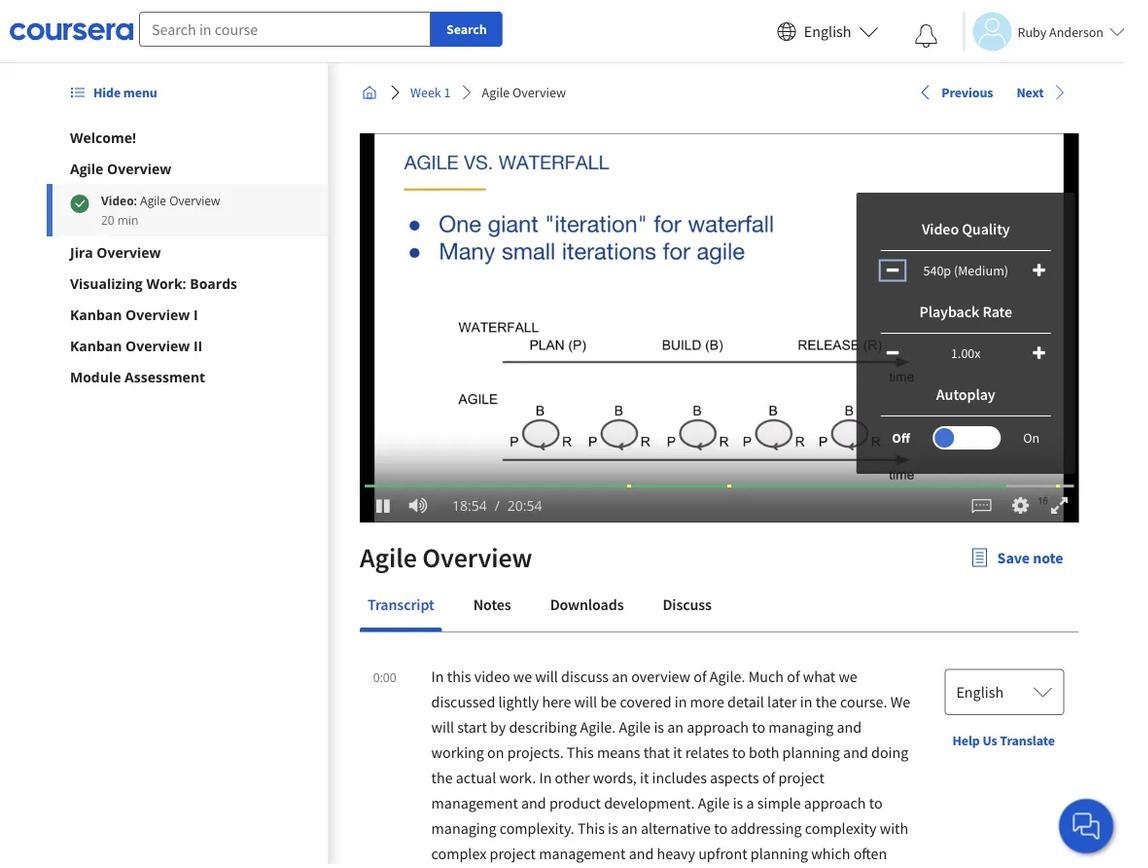 Task type: locate. For each thing, give the bounding box(es) containing it.
agile down aspects at the right bottom of the page
[[698, 793, 730, 813]]

overview for jira overview dropdown button
[[97, 243, 161, 261]]

decrease playback rate to 0.75 image
[[887, 345, 899, 361]]

540p (medium)
[[924, 262, 1009, 279]]

this up other
[[567, 743, 594, 762]]

complexity.
[[499, 818, 574, 838]]

of down both
[[762, 768, 775, 787]]

overview right 1
[[512, 84, 566, 101]]

kanban down visualizing
[[70, 305, 122, 324]]

agile up transcript
[[360, 541, 417, 575]]

detail
[[728, 692, 764, 711]]

0 horizontal spatial the
[[431, 768, 453, 787]]

2 horizontal spatial will
[[574, 692, 597, 711]]

is inside agile is a simple approach to managing complexity.
[[733, 793, 743, 813]]

management
[[431, 793, 518, 813], [539, 844, 626, 863]]

in inside in other words, it includes aspects of project management and product development.
[[539, 768, 552, 787]]

0 vertical spatial kanban
[[70, 305, 122, 324]]

the
[[816, 692, 837, 711], [431, 768, 453, 787]]

managing up complex
[[431, 818, 496, 838]]

agile.
[[710, 667, 745, 686], [580, 717, 616, 737]]

discuss button
[[655, 581, 720, 628]]

overview inside dropdown button
[[97, 243, 161, 261]]

what
[[803, 667, 836, 686]]

help us translate
[[953, 732, 1055, 749]]

an down development.
[[621, 818, 638, 838]]

0 horizontal spatial project
[[490, 844, 536, 863]]

we will start by describing agile. button
[[431, 692, 911, 737]]

1 vertical spatial english
[[957, 682, 1004, 702]]

1 kanban from the top
[[70, 305, 122, 324]]

video:
[[101, 192, 137, 208]]

0 vertical spatial it
[[673, 743, 682, 762]]

in for other
[[539, 768, 552, 787]]

in this video we will discuss an overview of agile. button
[[431, 667, 749, 686]]

0 vertical spatial project
[[779, 768, 825, 787]]

this is an alternative to addressing complexity with complex project management and
[[431, 818, 909, 863]]

module assessment
[[70, 367, 206, 386]]

an
[[612, 667, 628, 686], [667, 717, 684, 737], [621, 818, 638, 838]]

1 horizontal spatial managing
[[769, 717, 834, 737]]

we up lightly
[[513, 667, 532, 686]]

0 horizontal spatial it
[[640, 768, 649, 787]]

0 horizontal spatial in
[[675, 692, 687, 711]]

will left be
[[574, 692, 597, 711]]

it right that
[[673, 743, 682, 762]]

0 vertical spatial english
[[805, 22, 852, 41]]

this for is
[[578, 818, 605, 838]]

1 horizontal spatial english
[[957, 682, 1004, 702]]

transcript
[[367, 595, 434, 614]]

1 vertical spatial the
[[431, 768, 453, 787]]

coursera image
[[10, 16, 133, 47]]

and left heavy
[[629, 844, 654, 863]]

1 vertical spatial management
[[539, 844, 626, 863]]

video
[[474, 667, 510, 686]]

1 horizontal spatial in
[[539, 768, 552, 787]]

enable autoplay image
[[935, 428, 954, 448]]

2 vertical spatial will
[[431, 717, 454, 737]]

20 minutes 54 seconds element
[[507, 496, 542, 515]]

0 vertical spatial planning
[[783, 743, 840, 762]]

agile inside agile is a simple approach to managing complexity.
[[698, 793, 730, 813]]

0 vertical spatial approach
[[687, 717, 749, 737]]

english button
[[945, 669, 1065, 715]]

playback rate
[[920, 302, 1013, 321]]

18:55
[[452, 496, 487, 515]]

includes
[[652, 768, 707, 787]]

approach inside agile is an approach to managing and working on projects.
[[687, 717, 749, 737]]

agile down covered
[[619, 717, 651, 737]]

save
[[998, 548, 1030, 567]]

discussed
[[431, 692, 495, 711]]

1 vertical spatial project
[[490, 844, 536, 863]]

of up more
[[694, 667, 707, 686]]

it
[[673, 743, 682, 762], [640, 768, 649, 787]]

i
[[194, 305, 198, 324]]

in right later
[[800, 692, 813, 711]]

agile overview down 18:55
[[360, 541, 532, 575]]

1 vertical spatial will
[[574, 692, 597, 711]]

project inside in other words, it includes aspects of project management and product development.
[[779, 768, 825, 787]]

1 vertical spatial this
[[578, 818, 605, 838]]

us
[[983, 732, 998, 749]]

0 horizontal spatial is
[[608, 818, 618, 838]]

course.
[[840, 692, 887, 711]]

0 vertical spatial is
[[654, 717, 664, 737]]

product
[[549, 793, 601, 813]]

this inside the this means that it relates to both planning and doing the actual work.
[[567, 743, 594, 762]]

start
[[457, 717, 487, 737]]

of inside much of what we discussed lightly here will be
[[787, 667, 800, 686]]

0 horizontal spatial of
[[694, 667, 707, 686]]

1 vertical spatial in
[[539, 768, 552, 787]]

video
[[922, 219, 959, 238]]

and up complexity. at bottom
[[521, 793, 546, 813]]

notes
[[473, 595, 511, 614]]

an up be
[[612, 667, 628, 686]]

(medium)
[[954, 262, 1009, 279]]

agile overview right 1
[[482, 84, 566, 101]]

is for approach
[[654, 717, 664, 737]]

to
[[752, 717, 765, 737], [732, 743, 746, 762], [869, 793, 883, 813], [714, 818, 728, 838]]

and inside the this means that it relates to both planning and doing the actual work.
[[843, 743, 868, 762]]

the down what at the right bottom
[[816, 692, 837, 711]]

will up the working at bottom
[[431, 717, 454, 737]]

in left more
[[675, 692, 687, 711]]

and down "course."
[[837, 717, 862, 737]]

autoplay
[[937, 384, 996, 404]]

1 horizontal spatial will
[[535, 667, 558, 686]]

managing down later
[[769, 717, 834, 737]]

agile. up detail
[[710, 667, 745, 686]]

overview up video:
[[107, 159, 172, 178]]

show notifications image
[[915, 24, 939, 48]]

agile inside agile is an approach to managing and working on projects.
[[619, 717, 651, 737]]

heavy upfront planning which often
[[657, 844, 887, 863]]

is
[[654, 717, 664, 737], [733, 793, 743, 813], [608, 818, 618, 838]]

1 horizontal spatial in
[[800, 692, 813, 711]]

planning right both
[[783, 743, 840, 762]]

0 vertical spatial will
[[535, 667, 558, 686]]

increase playback rate to 1.25 image
[[1033, 345, 1045, 361]]

2 horizontal spatial of
[[787, 667, 800, 686]]

is inside this is an alternative to addressing complexity with complex project management and
[[608, 818, 618, 838]]

1 vertical spatial approach
[[804, 793, 866, 813]]

approach up relates
[[687, 717, 749, 737]]

kanban overview ii
[[70, 336, 203, 355]]

1 horizontal spatial agile.
[[710, 667, 745, 686]]

0 horizontal spatial english
[[805, 22, 852, 41]]

agile overview up video:
[[70, 159, 172, 178]]

18 minutes 55 seconds element
[[452, 496, 487, 515]]

upfront
[[698, 844, 748, 863]]

and left doing
[[843, 743, 868, 762]]

this down 'product'
[[578, 818, 605, 838]]

it inside the this means that it relates to both planning and doing the actual work.
[[673, 743, 682, 762]]

0 horizontal spatial we
[[513, 667, 532, 686]]

relates
[[685, 743, 729, 762]]

will up here
[[535, 667, 558, 686]]

in this video we will discuss an overview of agile.
[[431, 667, 749, 686]]

1 vertical spatial it
[[640, 768, 649, 787]]

hide menu button
[[62, 75, 165, 110]]

and inside agile is an approach to managing and working on projects.
[[837, 717, 862, 737]]

to down covered in more detail later in the course.
[[752, 717, 765, 737]]

to left both
[[732, 743, 746, 762]]

overview down min
[[97, 243, 161, 261]]

planning inside the this means that it relates to both planning and doing the actual work.
[[783, 743, 840, 762]]

often
[[854, 844, 887, 863]]

is inside agile is an approach to managing and working on projects.
[[654, 717, 664, 737]]

is left a
[[733, 793, 743, 813]]

agile overview inside dropdown button
[[70, 159, 172, 178]]

in
[[431, 667, 444, 686], [539, 768, 552, 787]]

1 vertical spatial agile.
[[580, 717, 616, 737]]

540p
[[924, 262, 951, 279]]

0 horizontal spatial approach
[[687, 717, 749, 737]]

of left what at the right bottom
[[787, 667, 800, 686]]

approach up the complexity
[[804, 793, 866, 813]]

an inside agile is an approach to managing and working on projects.
[[667, 717, 684, 737]]

later
[[767, 692, 797, 711]]

this means that it relates to both planning and doing the actual work. button
[[431, 743, 909, 787]]

2 kanban from the top
[[70, 336, 122, 355]]

0 vertical spatial this
[[567, 743, 594, 762]]

management inside in other words, it includes aspects of project management and product development.
[[431, 793, 518, 813]]

0 horizontal spatial in
[[431, 667, 444, 686]]

this
[[567, 743, 594, 762], [578, 818, 605, 838]]

1 horizontal spatial it
[[673, 743, 682, 762]]

managing inside agile is an approach to managing and working on projects.
[[769, 717, 834, 737]]

overview down agile overview dropdown button on the top left of page
[[170, 192, 220, 208]]

to up with
[[869, 793, 883, 813]]

kanban for kanban overview ii
[[70, 336, 122, 355]]

to inside this is an alternative to addressing complexity with complex project management and
[[714, 818, 728, 838]]

agile right video:
[[140, 192, 167, 208]]

1 we from the left
[[513, 667, 532, 686]]

in left other
[[539, 768, 552, 787]]

agile. inside we will start by describing agile.
[[580, 717, 616, 737]]

here
[[542, 692, 571, 711]]

words,
[[593, 768, 637, 787]]

1 horizontal spatial project
[[779, 768, 825, 787]]

the down the working at bottom
[[431, 768, 453, 787]]

a
[[746, 793, 754, 813]]

downloads button
[[542, 581, 632, 628]]

agile. down be
[[580, 717, 616, 737]]

this inside this is an alternative to addressing complexity with complex project management and
[[578, 818, 605, 838]]

overview down 'visualizing work: boards'
[[126, 305, 190, 324]]

it up development.
[[640, 768, 649, 787]]

0 horizontal spatial managing
[[431, 818, 496, 838]]

management down 'product'
[[539, 844, 626, 863]]

0 vertical spatial an
[[612, 667, 628, 686]]

1 horizontal spatial management
[[539, 844, 626, 863]]

to up upfront
[[714, 818, 728, 838]]

full screen image
[[1047, 496, 1072, 515]]

assessment
[[125, 367, 206, 386]]

project down complexity. at bottom
[[490, 844, 536, 863]]

will inside we will start by describing agile.
[[431, 717, 454, 737]]

we right what at the right bottom
[[839, 667, 858, 686]]

welcome! button
[[70, 127, 305, 147]]

1 vertical spatial planning
[[751, 844, 808, 863]]

in for this
[[431, 667, 444, 686]]

1 horizontal spatial the
[[816, 692, 837, 711]]

1 horizontal spatial approach
[[804, 793, 866, 813]]

managing
[[769, 717, 834, 737], [431, 818, 496, 838]]

overview for agile overview dropdown button on the top left of page
[[107, 159, 172, 178]]

kanban up module
[[70, 336, 122, 355]]

and
[[837, 717, 862, 737], [843, 743, 868, 762], [521, 793, 546, 813], [629, 844, 654, 863]]

2 vertical spatial an
[[621, 818, 638, 838]]

1 vertical spatial managing
[[431, 818, 496, 838]]

0 vertical spatial managing
[[769, 717, 834, 737]]

addressing
[[731, 818, 802, 838]]

1 horizontal spatial we
[[839, 667, 858, 686]]

is for alternative
[[608, 818, 618, 838]]

1 horizontal spatial is
[[654, 717, 664, 737]]

planning down addressing
[[751, 844, 808, 863]]

save note button
[[955, 534, 1079, 581]]

development.
[[604, 793, 695, 813]]

overview for agile overview link on the top of the page
[[512, 84, 566, 101]]

overview up notes button on the bottom left of the page
[[422, 541, 532, 575]]

an inside this is an alternative to addressing complexity with complex project management and
[[621, 818, 638, 838]]

1 vertical spatial an
[[667, 717, 684, 737]]

1 horizontal spatial of
[[762, 768, 775, 787]]

an up that
[[667, 717, 684, 737]]

which
[[811, 844, 851, 863]]

0 horizontal spatial management
[[431, 793, 518, 813]]

ruby
[[1018, 23, 1047, 40]]

this for means
[[567, 743, 594, 762]]

1.00x
[[951, 345, 981, 362]]

quality
[[962, 219, 1010, 238]]

projects.
[[507, 743, 564, 762]]

agile down welcome!
[[70, 159, 104, 178]]

is down in other words, it includes aspects of project management and product development.
[[608, 818, 618, 838]]

2 horizontal spatial is
[[733, 793, 743, 813]]

0 horizontal spatial agile.
[[580, 717, 616, 737]]

0 vertical spatial agile overview
[[482, 84, 566, 101]]

2 vertical spatial is
[[608, 818, 618, 838]]

0 vertical spatial in
[[431, 667, 444, 686]]

2 vertical spatial agile overview
[[360, 541, 532, 575]]

0 horizontal spatial will
[[431, 717, 454, 737]]

we inside much of what we discussed lightly here will be
[[839, 667, 858, 686]]

notes button
[[465, 581, 519, 628]]

1 vertical spatial kanban
[[70, 336, 122, 355]]

video quality
[[922, 219, 1010, 238]]

0 vertical spatial management
[[431, 793, 518, 813]]

help us translate button
[[945, 723, 1063, 758]]

is up that
[[654, 717, 664, 737]]

project up simple
[[779, 768, 825, 787]]

we for what
[[839, 667, 858, 686]]

it inside in other words, it includes aspects of project management and product development.
[[640, 768, 649, 787]]

2 we from the left
[[839, 667, 858, 686]]

planning
[[783, 743, 840, 762], [751, 844, 808, 863]]

1 vertical spatial is
[[733, 793, 743, 813]]

management down actual
[[431, 793, 518, 813]]

overview for kanban overview i dropdown button
[[126, 305, 190, 324]]

in left this
[[431, 667, 444, 686]]

agile overview button
[[70, 159, 305, 178]]

1 vertical spatial agile overview
[[70, 159, 172, 178]]

ii
[[194, 336, 203, 355]]

overview up assessment
[[126, 336, 190, 355]]



Task type: describe. For each thing, give the bounding box(es) containing it.
transcript button
[[360, 581, 442, 628]]

next button
[[1013, 82, 1071, 102]]

other
[[555, 768, 590, 787]]

heavy
[[657, 844, 695, 863]]

heavy upfront planning which often button
[[657, 844, 887, 863]]

english button
[[770, 0, 887, 63]]

of inside in other words, it includes aspects of project management and product development.
[[762, 768, 775, 787]]

0:00
[[373, 669, 396, 685]]

this
[[447, 667, 471, 686]]

both
[[749, 743, 779, 762]]

english inside button
[[805, 22, 852, 41]]

jira overview
[[70, 243, 161, 261]]

covered
[[620, 692, 672, 711]]

rate
[[983, 302, 1013, 321]]

0 vertical spatial the
[[816, 692, 837, 711]]

simple
[[757, 793, 801, 813]]

agile overview link
[[474, 75, 574, 110]]

save note
[[998, 548, 1064, 567]]

it for relates
[[673, 743, 682, 762]]

much of what we discussed lightly here will be button
[[431, 667, 858, 711]]

by
[[490, 717, 506, 737]]

it for includes
[[640, 768, 649, 787]]

mute image
[[405, 496, 430, 515]]

kanban overview i
[[70, 305, 198, 324]]

in other words, it includes aspects of project management and product development. button
[[431, 768, 825, 813]]

with
[[880, 818, 909, 838]]

home image
[[361, 85, 377, 100]]

playback
[[920, 302, 980, 321]]

/
[[495, 496, 500, 515]]

describing
[[509, 717, 577, 737]]

jira
[[70, 243, 93, 261]]

agile inside video: agile overview 20 min
[[140, 192, 167, 208]]

completed image
[[70, 194, 90, 213]]

covered in more detail later in the course.
[[620, 692, 891, 711]]

decrease video quality to 360p image
[[887, 262, 899, 278]]

agile right 1
[[482, 84, 510, 101]]

next
[[1017, 83, 1044, 101]]

week
[[410, 84, 441, 101]]

visualizing
[[70, 274, 143, 292]]

pause image
[[374, 498, 394, 513]]

agile is an approach to managing and working on projects.
[[431, 717, 862, 762]]

to inside the this means that it relates to both planning and doing the actual work.
[[732, 743, 746, 762]]

actual
[[456, 768, 496, 787]]

20
[[101, 212, 115, 228]]

discuss
[[561, 667, 609, 686]]

in other words, it includes aspects of project management and product development.
[[431, 768, 825, 813]]

0:00 button
[[367, 664, 402, 689]]

this means that it relates to both planning and doing the actual work.
[[431, 743, 909, 787]]

visualizing work: boards button
[[70, 273, 305, 293]]

more
[[690, 692, 724, 711]]

kanban overview ii button
[[70, 336, 305, 355]]

hide
[[93, 84, 121, 101]]

Search in course text field
[[139, 12, 431, 47]]

will inside much of what we discussed lightly here will be
[[574, 692, 597, 711]]

on
[[1024, 429, 1040, 447]]

20:54
[[507, 496, 542, 515]]

18:55 / 20:54
[[452, 496, 542, 515]]

kanban for kanban overview i
[[70, 305, 122, 324]]

the inside the this means that it relates to both planning and doing the actual work.
[[431, 768, 453, 787]]

to inside agile is an approach to managing and working on projects.
[[752, 717, 765, 737]]

increase video quality to 720p image
[[1033, 262, 1045, 278]]

search
[[447, 20, 487, 38]]

translate
[[1000, 732, 1055, 749]]

agile overview for agile overview dropdown button on the top left of page
[[70, 159, 172, 178]]

to inside agile is a simple approach to managing complexity.
[[869, 793, 883, 813]]

help
[[953, 732, 980, 749]]

welcome!
[[70, 128, 136, 146]]

agile is a simple approach to managing complexity.
[[431, 793, 883, 838]]

managing inside agile is a simple approach to managing complexity.
[[431, 818, 496, 838]]

previous
[[942, 83, 994, 101]]

search button
[[431, 12, 503, 47]]

related lecture content tabs tab list
[[360, 581, 1079, 632]]

means
[[597, 743, 640, 762]]

and inside in other words, it includes aspects of project management and product development.
[[521, 793, 546, 813]]

management inside this is an alternative to addressing complexity with complex project management and
[[539, 844, 626, 863]]

week 1 link
[[402, 75, 458, 110]]

we for video
[[513, 667, 532, 686]]

agile overview for agile overview link on the top of the page
[[482, 84, 566, 101]]

lightly
[[498, 692, 539, 711]]

jira overview button
[[70, 242, 305, 262]]

0 vertical spatial agile.
[[710, 667, 745, 686]]

ruby anderson button
[[964, 12, 1126, 51]]

project inside this is an alternative to addressing complexity with complex project management and
[[490, 844, 536, 863]]

downloads
[[550, 595, 624, 614]]

and inside this is an alternative to addressing complexity with complex project management and
[[629, 844, 654, 863]]

note
[[1033, 548, 1064, 567]]

discuss
[[663, 595, 712, 614]]

1 in from the left
[[675, 692, 687, 711]]

an for this
[[621, 818, 638, 838]]

english inside popup button
[[957, 682, 1004, 702]]

doing
[[871, 743, 909, 762]]

visualizing work: boards
[[70, 274, 237, 292]]

work.
[[499, 768, 536, 787]]

chat with us image
[[1071, 811, 1103, 842]]

covered in more detail later in the course. button
[[620, 692, 891, 711]]

on
[[487, 743, 504, 762]]

complex
[[431, 844, 486, 863]]

overview inside video: agile overview 20 min
[[170, 192, 220, 208]]

anderson
[[1050, 23, 1105, 40]]

off
[[892, 429, 910, 447]]

week 1
[[410, 84, 451, 101]]

hide menu
[[93, 84, 157, 101]]

an for agile
[[667, 717, 684, 737]]

agile inside dropdown button
[[70, 159, 104, 178]]

alternative
[[641, 818, 711, 838]]

overview for kanban overview ii dropdown button
[[126, 336, 190, 355]]

approach inside agile is a simple approach to managing complexity.
[[804, 793, 866, 813]]

complexity
[[805, 818, 877, 838]]

be
[[600, 692, 617, 711]]

2 in from the left
[[800, 692, 813, 711]]

much
[[749, 667, 784, 686]]

kanban overview i button
[[70, 305, 305, 324]]

working
[[431, 743, 484, 762]]

menu
[[123, 84, 157, 101]]

is for simple
[[733, 793, 743, 813]]



Task type: vqa. For each thing, say whether or not it's contained in the screenshot.
Hide menu button
yes



